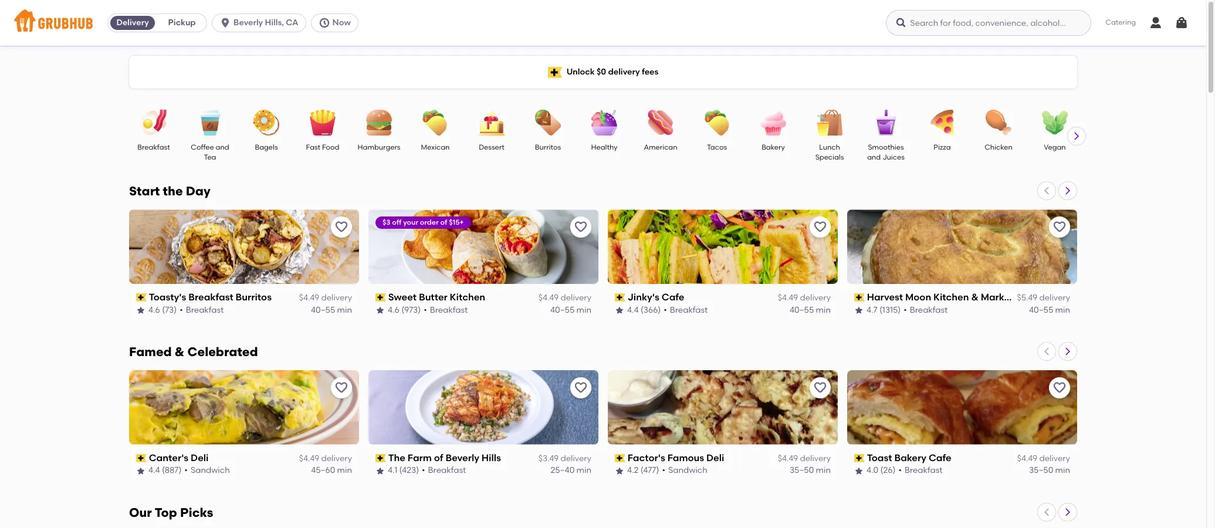 Task type: describe. For each thing, give the bounding box(es) containing it.
food
[[322, 143, 339, 151]]

tacos
[[707, 143, 727, 151]]

toasty's
[[149, 292, 186, 303]]

pickup
[[168, 18, 196, 28]]

star icon image for jinky's cafe
[[615, 306, 624, 315]]

butter
[[419, 292, 448, 303]]

smoothies
[[868, 143, 904, 151]]

4.4 (887)
[[148, 466, 182, 476]]

subscription pass image for canter's deli
[[136, 454, 147, 463]]

• breakfast for butter
[[424, 305, 468, 315]]

breakfast for jinky's cafe
[[670, 305, 708, 315]]

the farm of beverly hills logo image
[[369, 370, 599, 445]]

(887)
[[162, 466, 182, 476]]

• breakfast for bakery
[[899, 466, 943, 476]]

farm
[[408, 452, 432, 464]]

tea
[[204, 153, 216, 162]]

0 vertical spatial of
[[440, 218, 447, 227]]

coffee and tea
[[191, 143, 229, 162]]

(26)
[[881, 466, 896, 476]]

delivery
[[116, 18, 149, 28]]

dessert
[[479, 143, 505, 151]]

save this restaurant button for toast bakery cafe
[[1049, 377, 1070, 398]]

$0
[[597, 67, 606, 77]]

beverly hills, ca
[[234, 18, 298, 28]]

famed & celebrated
[[129, 344, 258, 359]]

coffee and tea image
[[190, 110, 231, 136]]

1 vertical spatial beverly
[[446, 452, 479, 464]]

min for canter's deli
[[337, 466, 352, 476]]

marketplace
[[981, 292, 1040, 303]]

$3 off your order of $15+
[[383, 218, 464, 227]]

4.6 (973)
[[388, 305, 421, 315]]

$4.49 for jinky's cafe
[[778, 293, 798, 303]]

vegan
[[1044, 143, 1066, 151]]

2 deli from the left
[[707, 452, 724, 464]]

(73)
[[162, 305, 177, 315]]

off
[[392, 218, 402, 227]]

40–55 for toasty's breakfast burritos
[[311, 305, 335, 315]]

4.4 for canter's deli
[[148, 466, 160, 476]]

4.2
[[627, 466, 639, 476]]

breakfast image
[[133, 110, 174, 136]]

caret left icon image for famed & celebrated
[[1042, 347, 1052, 356]]

fees
[[642, 67, 659, 77]]

vegan image
[[1035, 110, 1076, 136]]

start the day
[[129, 184, 211, 198]]

hamburgers image
[[359, 110, 400, 136]]

min for factor's famous deli
[[816, 466, 831, 476]]

breakfast for sweet butter kitchen
[[430, 305, 468, 315]]

star icon image for toast bakery cafe
[[855, 466, 864, 476]]

$4.49 for canter's deli
[[299, 454, 319, 464]]

save this restaurant button for harvest moon kitchen & marketplace
[[1049, 217, 1070, 238]]

bagels
[[255, 143, 278, 151]]

4.7
[[867, 305, 878, 315]]

$5.49
[[1017, 293, 1038, 303]]

0 vertical spatial burritos
[[535, 143, 561, 151]]

breakfast for toast bakery cafe
[[905, 466, 943, 476]]

$4.49 for factor's famous deli
[[778, 454, 798, 464]]

• breakfast for moon
[[904, 305, 948, 315]]

hills,
[[265, 18, 284, 28]]

star icon image for harvest moon kitchen & marketplace
[[855, 306, 864, 315]]

4.0
[[867, 466, 879, 476]]

toast bakery cafe
[[867, 452, 952, 464]]

toast bakery cafe logo image
[[847, 370, 1078, 445]]

save this restaurant image for canter's deli
[[335, 381, 349, 395]]

american image
[[640, 110, 681, 136]]

famed
[[129, 344, 172, 359]]

toast
[[867, 452, 892, 464]]

4.1
[[388, 466, 397, 476]]

min for sweet butter kitchen
[[577, 305, 592, 315]]

• for moon
[[904, 305, 907, 315]]

(477)
[[641, 466, 659, 476]]

the
[[163, 184, 183, 198]]

save this restaurant button for canter's deli
[[331, 377, 352, 398]]

• sandwich for famous
[[662, 466, 708, 476]]

your
[[403, 218, 418, 227]]

burritos image
[[528, 110, 569, 136]]

our
[[129, 505, 152, 520]]

pizza
[[934, 143, 951, 151]]

• breakfast for cafe
[[664, 305, 708, 315]]

(1315)
[[880, 305, 901, 315]]

40–55 min for toasty's breakfast burritos
[[311, 305, 352, 315]]

sweet butter kitchen
[[388, 292, 485, 303]]

save this restaurant image for burritos
[[335, 220, 349, 234]]

Search for food, convenience, alcohol... search field
[[886, 10, 1092, 36]]

sandwich for deli
[[191, 466, 230, 476]]

star icon image for toasty's breakfast burritos
[[136, 306, 146, 315]]

the farm of beverly hills
[[388, 452, 501, 464]]

beverly hills, ca button
[[212, 13, 311, 32]]

beverly inside "button"
[[234, 18, 263, 28]]

• breakfast for farm
[[422, 466, 466, 476]]

lunch specials
[[816, 143, 844, 162]]

$3.49
[[539, 454, 559, 464]]

unlock $0 delivery fees
[[567, 67, 659, 77]]

min for harvest moon kitchen & marketplace
[[1056, 305, 1070, 315]]

celebrated
[[187, 344, 258, 359]]

canter's deli
[[149, 452, 209, 464]]

mexican
[[421, 143, 450, 151]]

sweet
[[388, 292, 417, 303]]

delivery button
[[108, 13, 157, 32]]

min for toast bakery cafe
[[1056, 466, 1070, 476]]

save this restaurant image for toast bakery cafe
[[1053, 381, 1067, 395]]

famous
[[668, 452, 704, 464]]

star icon image for the farm of beverly hills
[[376, 466, 385, 476]]

35–50 for toast bakery cafe
[[1029, 466, 1054, 476]]

sweet butter kitchen logo image
[[369, 210, 599, 284]]

$3
[[383, 218, 391, 227]]

4.6 for toasty's breakfast burritos
[[148, 305, 160, 315]]

fast
[[306, 143, 321, 151]]

specials
[[816, 153, 844, 162]]

min for toasty's breakfast burritos
[[337, 305, 352, 315]]

bagels image
[[246, 110, 287, 136]]

star icon image for canter's deli
[[136, 466, 146, 476]]

• sandwich for deli
[[184, 466, 230, 476]]

(366)
[[641, 305, 661, 315]]

factor's
[[628, 452, 665, 464]]

fast food image
[[302, 110, 343, 136]]

fast food
[[306, 143, 339, 151]]

1 vertical spatial &
[[175, 344, 184, 359]]

our top picks
[[129, 505, 213, 520]]

$3.49 delivery
[[539, 454, 592, 464]]

subscription pass image for harvest moon kitchen & marketplace
[[855, 294, 865, 302]]

4.4 for jinky's cafe
[[627, 305, 639, 315]]

caret left icon image for our top picks
[[1042, 508, 1052, 517]]

delivery for canter's deli
[[321, 454, 352, 464]]

1 horizontal spatial cafe
[[929, 452, 952, 464]]

american
[[644, 143, 678, 151]]

coffee
[[191, 143, 214, 151]]

delivery for the farm of beverly hills
[[561, 454, 592, 464]]

jinky's
[[628, 292, 660, 303]]

1 vertical spatial of
[[434, 452, 443, 464]]

$4.49 delivery for sweet butter kitchen
[[539, 293, 592, 303]]

caret right icon image for picks
[[1063, 508, 1073, 517]]

bakery image
[[753, 110, 794, 136]]

picks
[[180, 505, 213, 520]]

0 horizontal spatial bakery
[[762, 143, 785, 151]]

• for famous
[[662, 466, 666, 476]]

svg image
[[318, 17, 330, 29]]

save this restaurant button for toasty's breakfast burritos
[[331, 217, 352, 238]]

save this restaurant image for factor's famous deli
[[813, 381, 828, 395]]

save this restaurant image for of
[[574, 381, 588, 395]]



Task type: vqa. For each thing, say whether or not it's contained in the screenshot.
QUINOA inside WARM QUINOA BOWLS
no



Task type: locate. For each thing, give the bounding box(es) containing it.
subscription pass image left harvest
[[855, 294, 865, 302]]

1 vertical spatial and
[[868, 153, 881, 162]]

3 40–55 from the left
[[790, 305, 814, 315]]

subscription pass image for the farm of beverly hills
[[376, 454, 386, 463]]

1 35–50 min from the left
[[790, 466, 831, 476]]

star icon image left 4.4 (366)
[[615, 306, 624, 315]]

1 horizontal spatial • sandwich
[[662, 466, 708, 476]]

and inside coffee and tea
[[216, 143, 229, 151]]

moon
[[906, 292, 932, 303]]

lunch specials image
[[809, 110, 850, 136]]

svg image
[[1149, 16, 1163, 30], [1175, 16, 1189, 30], [220, 17, 231, 29], [896, 17, 908, 29]]

&
[[972, 292, 979, 303], [175, 344, 184, 359]]

• breakfast for breakfast
[[180, 305, 224, 315]]

4.6
[[148, 305, 160, 315], [388, 305, 400, 315]]

delivery for sweet butter kitchen
[[561, 293, 592, 303]]

1 horizontal spatial kitchen
[[934, 292, 969, 303]]

0 vertical spatial bakery
[[762, 143, 785, 151]]

40–55 min for harvest moon kitchen & marketplace
[[1029, 305, 1070, 315]]

•
[[180, 305, 183, 315], [424, 305, 427, 315], [664, 305, 667, 315], [904, 305, 907, 315], [184, 466, 188, 476], [422, 466, 425, 476], [662, 466, 666, 476], [899, 466, 902, 476]]

start
[[129, 184, 160, 198]]

subscription pass image left toasty's
[[136, 294, 147, 302]]

0 horizontal spatial 4.4
[[148, 466, 160, 476]]

breakfast for the farm of beverly hills
[[428, 466, 466, 476]]

40–55 for harvest moon kitchen & marketplace
[[1029, 305, 1054, 315]]

and up tea
[[216, 143, 229, 151]]

star icon image left 4.0
[[855, 466, 864, 476]]

and for coffee and tea
[[216, 143, 229, 151]]

subscription pass image
[[376, 294, 386, 302], [136, 454, 147, 463], [376, 454, 386, 463], [615, 454, 625, 463], [855, 454, 865, 463]]

2 horizontal spatial save this restaurant image
[[1053, 381, 1067, 395]]

dessert image
[[471, 110, 512, 136]]

35–50 min for factor's famous deli
[[790, 466, 831, 476]]

unlock
[[567, 67, 595, 77]]

4.4 down jinky's
[[627, 305, 639, 315]]

1 vertical spatial cafe
[[929, 452, 952, 464]]

1 horizontal spatial burritos
[[535, 143, 561, 151]]

2 4.6 from the left
[[388, 305, 400, 315]]

subscription pass image for jinky's cafe
[[615, 294, 625, 302]]

0 vertical spatial &
[[972, 292, 979, 303]]

25–40
[[551, 466, 575, 476]]

4.6 for sweet butter kitchen
[[388, 305, 400, 315]]

4 40–55 min from the left
[[1029, 305, 1070, 315]]

star icon image left the 4.4 (887)
[[136, 466, 146, 476]]

1 deli from the left
[[191, 452, 209, 464]]

35–50
[[790, 466, 814, 476], [1029, 466, 1054, 476]]

and down smoothies
[[868, 153, 881, 162]]

delivery
[[608, 67, 640, 77], [321, 293, 352, 303], [561, 293, 592, 303], [800, 293, 831, 303], [1040, 293, 1070, 303], [321, 454, 352, 464], [561, 454, 592, 464], [800, 454, 831, 464], [1040, 454, 1070, 464]]

pickup button
[[157, 13, 207, 32]]

2 40–55 from the left
[[551, 305, 575, 315]]

save this restaurant button for jinky's cafe
[[810, 217, 831, 238]]

• right (1315)
[[904, 305, 907, 315]]

save this restaurant image
[[335, 220, 349, 234], [574, 220, 588, 234], [813, 220, 828, 234], [1053, 220, 1067, 234], [574, 381, 588, 395]]

beverly left hills
[[446, 452, 479, 464]]

(423)
[[399, 466, 419, 476]]

beverly
[[234, 18, 263, 28], [446, 452, 479, 464]]

• breakfast down toast bakery cafe
[[899, 466, 943, 476]]

2 vertical spatial caret left icon image
[[1042, 508, 1052, 517]]

delivery for toast bakery cafe
[[1040, 454, 1070, 464]]

subscription pass image left 'sweet'
[[376, 294, 386, 302]]

40–55
[[311, 305, 335, 315], [551, 305, 575, 315], [790, 305, 814, 315], [1029, 305, 1054, 315]]

beverly left hills,
[[234, 18, 263, 28]]

jinky's cafe
[[628, 292, 685, 303]]

toasty's breakfast burritos
[[149, 292, 272, 303]]

1 vertical spatial 4.4
[[148, 466, 160, 476]]

now button
[[311, 13, 363, 32]]

hills
[[482, 452, 501, 464]]

1 horizontal spatial 35–50 min
[[1029, 466, 1070, 476]]

deli right canter's
[[191, 452, 209, 464]]

healthy
[[591, 143, 618, 151]]

1 • sandwich from the left
[[184, 466, 230, 476]]

$4.49 for toasty's breakfast burritos
[[299, 293, 319, 303]]

catering button
[[1098, 10, 1144, 36]]

sandwich
[[191, 466, 230, 476], [668, 466, 708, 476]]

1 horizontal spatial save this restaurant image
[[813, 381, 828, 395]]

subscription pass image for toasty's breakfast burritos
[[136, 294, 147, 302]]

1 save this restaurant image from the left
[[335, 381, 349, 395]]

healthy image
[[584, 110, 625, 136]]

star icon image for factor's famous deli
[[615, 466, 624, 476]]

4.4 (366)
[[627, 305, 661, 315]]

caret right icon image for day
[[1063, 186, 1073, 195]]

2 save this restaurant image from the left
[[813, 381, 828, 395]]

0 horizontal spatial save this restaurant image
[[335, 381, 349, 395]]

breakfast down moon
[[910, 305, 948, 315]]

0 horizontal spatial deli
[[191, 452, 209, 464]]

1 horizontal spatial deli
[[707, 452, 724, 464]]

40–55 for sweet butter kitchen
[[551, 305, 575, 315]]

bakery
[[762, 143, 785, 151], [895, 452, 927, 464]]

breakfast down toast bakery cafe
[[905, 466, 943, 476]]

and for smoothies and juices
[[868, 153, 881, 162]]

subscription pass image left jinky's
[[615, 294, 625, 302]]

toasty's breakfast burritos logo image
[[129, 210, 359, 284]]

• breakfast down sweet butter kitchen at the bottom left of page
[[424, 305, 468, 315]]

and
[[216, 143, 229, 151], [868, 153, 881, 162]]

0 vertical spatial and
[[216, 143, 229, 151]]

• breakfast down toasty's breakfast burritos
[[180, 305, 224, 315]]

$4.49 delivery for canter's deli
[[299, 454, 352, 464]]

now
[[332, 18, 351, 28]]

kitchen right butter on the bottom left of page
[[450, 292, 485, 303]]

kitchen for moon
[[934, 292, 969, 303]]

canter's
[[149, 452, 189, 464]]

0 horizontal spatial burritos
[[236, 292, 272, 303]]

the
[[388, 452, 406, 464]]

1 horizontal spatial subscription pass image
[[615, 294, 625, 302]]

• for butter
[[424, 305, 427, 315]]

• breakfast down moon
[[904, 305, 948, 315]]

2 35–50 min from the left
[[1029, 466, 1070, 476]]

and inside smoothies and juices
[[868, 153, 881, 162]]

• sandwich
[[184, 466, 230, 476], [662, 466, 708, 476]]

svg image inside beverly hills, ca "button"
[[220, 17, 231, 29]]

chicken image
[[978, 110, 1019, 136]]

0 vertical spatial caret left icon image
[[1042, 186, 1052, 195]]

star icon image left 4.6 (973)
[[376, 306, 385, 315]]

4.7 (1315)
[[867, 305, 901, 315]]

$4.49 delivery for factor's famous deli
[[778, 454, 831, 464]]

subscription pass image
[[136, 294, 147, 302], [615, 294, 625, 302], [855, 294, 865, 302]]

$5.49 delivery
[[1017, 293, 1070, 303]]

$15+
[[449, 218, 464, 227]]

kitchen right moon
[[934, 292, 969, 303]]

2 35–50 from the left
[[1029, 466, 1054, 476]]

1 horizontal spatial beverly
[[446, 452, 479, 464]]

caret left icon image for start the day
[[1042, 186, 1052, 195]]

breakfast
[[138, 143, 170, 151], [189, 292, 233, 303], [186, 305, 224, 315], [430, 305, 468, 315], [670, 305, 708, 315], [910, 305, 948, 315], [428, 466, 466, 476], [905, 466, 943, 476]]

• sandwich down the canter's deli
[[184, 466, 230, 476]]

35–50 min
[[790, 466, 831, 476], [1029, 466, 1070, 476]]

1 sandwich from the left
[[191, 466, 230, 476]]

0 horizontal spatial subscription pass image
[[136, 294, 147, 302]]

harvest moon kitchen & marketplace
[[867, 292, 1040, 303]]

hamburgers
[[358, 143, 401, 151]]

• breakfast down jinky's cafe
[[664, 305, 708, 315]]

45–60
[[311, 466, 335, 476]]

delivery for toasty's breakfast burritos
[[321, 293, 352, 303]]

$4.49 delivery for jinky's cafe
[[778, 293, 831, 303]]

order
[[420, 218, 439, 227]]

4.6 down 'sweet'
[[388, 305, 400, 315]]

• breakfast
[[180, 305, 224, 315], [424, 305, 468, 315], [664, 305, 708, 315], [904, 305, 948, 315], [422, 466, 466, 476], [899, 466, 943, 476]]

0 horizontal spatial sandwich
[[191, 466, 230, 476]]

1 kitchen from the left
[[450, 292, 485, 303]]

4 40–55 from the left
[[1029, 305, 1054, 315]]

min for the farm of beverly hills
[[577, 466, 592, 476]]

0 horizontal spatial 35–50
[[790, 466, 814, 476]]

25–40 min
[[551, 466, 592, 476]]

caret left icon image
[[1042, 186, 1052, 195], [1042, 347, 1052, 356], [1042, 508, 1052, 517]]

1 vertical spatial bakery
[[895, 452, 927, 464]]

breakfast right toasty's
[[189, 292, 233, 303]]

delivery for jinky's cafe
[[800, 293, 831, 303]]

1 horizontal spatial 4.4
[[627, 305, 639, 315]]

factor's famous deli
[[628, 452, 724, 464]]

& left marketplace
[[972, 292, 979, 303]]

1 horizontal spatial bakery
[[895, 452, 927, 464]]

2 sandwich from the left
[[668, 466, 708, 476]]

breakfast down the farm of beverly hills
[[428, 466, 466, 476]]

harvest
[[867, 292, 903, 303]]

pizza image
[[922, 110, 963, 136]]

star icon image
[[136, 306, 146, 315], [376, 306, 385, 315], [615, 306, 624, 315], [855, 306, 864, 315], [136, 466, 146, 476], [376, 466, 385, 476], [615, 466, 624, 476], [855, 466, 864, 476]]

$4.49 for toast bakery cafe
[[1018, 454, 1038, 464]]

star icon image left '4.7'
[[855, 306, 864, 315]]

3 save this restaurant image from the left
[[1053, 381, 1067, 395]]

2 horizontal spatial subscription pass image
[[855, 294, 865, 302]]

breakfast down breakfast image
[[138, 143, 170, 151]]

subscription pass image for factor's famous deli
[[615, 454, 625, 463]]

lunch
[[819, 143, 840, 151]]

cafe down toast bakery cafe logo
[[929, 452, 952, 464]]

delivery for harvest moon kitchen & marketplace
[[1040, 293, 1070, 303]]

subscription pass image left toast
[[855, 454, 865, 463]]

subscription pass image left factor's
[[615, 454, 625, 463]]

$4.49 delivery for toasty's breakfast burritos
[[299, 293, 352, 303]]

2 subscription pass image from the left
[[615, 294, 625, 302]]

• right (477)
[[662, 466, 666, 476]]

3 caret left icon image from the top
[[1042, 508, 1052, 517]]

35–50 min for toast bakery cafe
[[1029, 466, 1070, 476]]

1 vertical spatial caret left icon image
[[1042, 347, 1052, 356]]

jinky's cafe logo image
[[608, 210, 838, 284]]

1 4.6 from the left
[[148, 305, 160, 315]]

breakfast for toasty's breakfast burritos
[[186, 305, 224, 315]]

burritos down burritos image
[[535, 143, 561, 151]]

cafe right jinky's
[[662, 292, 685, 303]]

• down farm
[[422, 466, 425, 476]]

subscription pass image for toast bakery cafe
[[855, 454, 865, 463]]

burritos down toasty's breakfast burritos logo
[[236, 292, 272, 303]]

• for farm
[[422, 466, 425, 476]]

0 horizontal spatial cafe
[[662, 292, 685, 303]]

35–50 for factor's famous deli
[[790, 466, 814, 476]]

bakery up (26)
[[895, 452, 927, 464]]

• for bakery
[[899, 466, 902, 476]]

1 horizontal spatial &
[[972, 292, 979, 303]]

• right (973) in the bottom left of the page
[[424, 305, 427, 315]]

canter's deli logo image
[[129, 370, 359, 445]]

smoothies and juices
[[868, 143, 905, 162]]

2 kitchen from the left
[[934, 292, 969, 303]]

ca
[[286, 18, 298, 28]]

caret right icon image for celebrated
[[1063, 347, 1073, 356]]

1 horizontal spatial 4.6
[[388, 305, 400, 315]]

main navigation navigation
[[0, 0, 1207, 46]]

2 40–55 min from the left
[[551, 305, 592, 315]]

sandwich down the canter's deli
[[191, 466, 230, 476]]

0 horizontal spatial and
[[216, 143, 229, 151]]

4.2 (477)
[[627, 466, 659, 476]]

0 vertical spatial cafe
[[662, 292, 685, 303]]

smoothies and juices image
[[866, 110, 907, 136]]

0 horizontal spatial 35–50 min
[[790, 466, 831, 476]]

day
[[186, 184, 211, 198]]

breakfast for harvest moon kitchen & marketplace
[[910, 305, 948, 315]]

catering
[[1106, 18, 1136, 27]]

• for deli
[[184, 466, 188, 476]]

of left $15+
[[440, 218, 447, 227]]

save this restaurant button
[[331, 217, 352, 238], [570, 217, 592, 238], [810, 217, 831, 238], [1049, 217, 1070, 238], [331, 377, 352, 398], [570, 377, 592, 398], [810, 377, 831, 398], [1049, 377, 1070, 398]]

deli right famous
[[707, 452, 724, 464]]

juices
[[883, 153, 905, 162]]

40–55 min for jinky's cafe
[[790, 305, 831, 315]]

1 vertical spatial burritos
[[236, 292, 272, 303]]

breakfast down jinky's cafe
[[670, 305, 708, 315]]

• right the (73) at the left of the page
[[180, 305, 183, 315]]

of right farm
[[434, 452, 443, 464]]

grubhub plus flag logo image
[[548, 67, 562, 78]]

(973)
[[402, 305, 421, 315]]

1 horizontal spatial 35–50
[[1029, 466, 1054, 476]]

caret right icon image
[[1072, 131, 1082, 141], [1063, 186, 1073, 195], [1063, 347, 1073, 356], [1063, 508, 1073, 517]]

top
[[155, 505, 177, 520]]

• for breakfast
[[180, 305, 183, 315]]

4.6 (73)
[[148, 305, 177, 315]]

kitchen for butter
[[450, 292, 485, 303]]

• for cafe
[[664, 305, 667, 315]]

mexican image
[[415, 110, 456, 136]]

0 horizontal spatial • sandwich
[[184, 466, 230, 476]]

0 horizontal spatial &
[[175, 344, 184, 359]]

breakfast down toasty's breakfast burritos
[[186, 305, 224, 315]]

0 horizontal spatial 4.6
[[148, 305, 160, 315]]

1 40–55 min from the left
[[311, 305, 352, 315]]

40–55 min for sweet butter kitchen
[[551, 305, 592, 315]]

• right (887)
[[184, 466, 188, 476]]

1 horizontal spatial and
[[868, 153, 881, 162]]

2 • sandwich from the left
[[662, 466, 708, 476]]

4.4 left (887)
[[148, 466, 160, 476]]

star icon image left 4.1
[[376, 466, 385, 476]]

3 subscription pass image from the left
[[855, 294, 865, 302]]

save this restaurant image
[[335, 381, 349, 395], [813, 381, 828, 395], [1053, 381, 1067, 395]]

chicken
[[985, 143, 1013, 151]]

4.6 left the (73) at the left of the page
[[148, 305, 160, 315]]

save this restaurant button for the farm of beverly hills
[[570, 377, 592, 398]]

bakery down bakery image
[[762, 143, 785, 151]]

• right (26)
[[899, 466, 902, 476]]

of
[[440, 218, 447, 227], [434, 452, 443, 464]]

45–60 min
[[311, 466, 352, 476]]

• breakfast down the farm of beverly hills
[[422, 466, 466, 476]]

star icon image for sweet butter kitchen
[[376, 306, 385, 315]]

1 35–50 from the left
[[790, 466, 814, 476]]

$4.49 delivery
[[299, 293, 352, 303], [539, 293, 592, 303], [778, 293, 831, 303], [299, 454, 352, 464], [778, 454, 831, 464], [1018, 454, 1070, 464]]

4.4
[[627, 305, 639, 315], [148, 466, 160, 476]]

1 subscription pass image from the left
[[136, 294, 147, 302]]

2 caret left icon image from the top
[[1042, 347, 1052, 356]]

star icon image left 4.6 (73)
[[136, 306, 146, 315]]

0 horizontal spatial beverly
[[234, 18, 263, 28]]

• right "(366)"
[[664, 305, 667, 315]]

1 40–55 from the left
[[311, 305, 335, 315]]

$4.49 delivery for toast bakery cafe
[[1018, 454, 1070, 464]]

star icon image left 4.2 on the right bottom of page
[[615, 466, 624, 476]]

0 vertical spatial 4.4
[[627, 305, 639, 315]]

breakfast down sweet butter kitchen at the bottom left of page
[[430, 305, 468, 315]]

factor's famous deli logo image
[[608, 370, 838, 445]]

0 vertical spatial beverly
[[234, 18, 263, 28]]

3 40–55 min from the left
[[790, 305, 831, 315]]

subscription pass image left canter's
[[136, 454, 147, 463]]

$4.49 for sweet butter kitchen
[[539, 293, 559, 303]]

sandwich for famous
[[668, 466, 708, 476]]

tacos image
[[697, 110, 738, 136]]

min
[[337, 305, 352, 315], [577, 305, 592, 315], [816, 305, 831, 315], [1056, 305, 1070, 315], [337, 466, 352, 476], [577, 466, 592, 476], [816, 466, 831, 476], [1056, 466, 1070, 476]]

save this restaurant image for kitchen
[[1053, 220, 1067, 234]]

sandwich down famous
[[668, 466, 708, 476]]

& right famed
[[175, 344, 184, 359]]

• sandwich down famous
[[662, 466, 708, 476]]

subscription pass image for sweet butter kitchen
[[376, 294, 386, 302]]

delivery for factor's famous deli
[[800, 454, 831, 464]]

1 horizontal spatial sandwich
[[668, 466, 708, 476]]

40–55 for jinky's cafe
[[790, 305, 814, 315]]

subscription pass image left the on the left bottom
[[376, 454, 386, 463]]

min for jinky's cafe
[[816, 305, 831, 315]]

1 caret left icon image from the top
[[1042, 186, 1052, 195]]

harvest moon kitchen & marketplace logo image
[[847, 210, 1078, 284]]

save this restaurant button for factor's famous deli
[[810, 377, 831, 398]]

0 horizontal spatial kitchen
[[450, 292, 485, 303]]

4.0 (26)
[[867, 466, 896, 476]]



